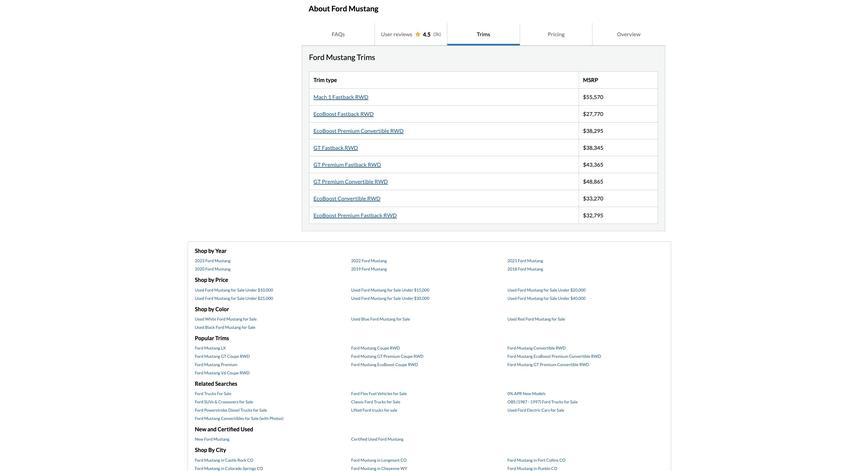 Task type: describe. For each thing, give the bounding box(es) containing it.
ecoboost for ecoboost fastback rwd
[[314, 111, 337, 117]]

obs
[[508, 399, 516, 405]]

colorado
[[225, 466, 242, 471]]

ford inside the 'ford mustang trims' "tab panel"
[[309, 53, 325, 62]]

in for ford mustang in longmont co
[[378, 458, 381, 463]]

for down used white ford mustang for sale link
[[242, 325, 247, 330]]

ford mustang gt premium convertible rwd ford mustang v6 coupe rwd
[[195, 362, 590, 376]]

for up used ford mustang for sale under $30,000
[[388, 287, 393, 293]]

used blue ford mustang for sale
[[351, 316, 410, 322]]

used ford electric cars for sale ford mustang convertibles for sale (with photos)
[[195, 408, 565, 421]]

2022
[[351, 258, 361, 263]]

ford mustang convertibles for sale (with photos) link
[[195, 416, 284, 421]]

used ford mustang for sale under $15,000 link
[[351, 287, 430, 293]]

new inside 0% apr new models ford suvs & crossovers for sale
[[523, 391, 532, 396]]

ford mustang gt premium coupe rwd link
[[351, 354, 424, 359]]

2018 ford mustang
[[508, 267, 544, 272]]

premium up ford mustang ecoboost coupe rwd link
[[384, 354, 400, 359]]

ford mustang convertible rwd ford mustang gt coupe rwd
[[195, 345, 566, 359]]

convertible inside ford mustang convertible rwd ford mustang gt coupe rwd
[[534, 345, 555, 351]]

ford mustang coupe rwd link
[[351, 345, 400, 351]]

ford inside 0% apr new models ford suvs & crossovers for sale
[[195, 399, 204, 405]]

city
[[216, 447, 226, 453]]

crossovers
[[218, 399, 239, 405]]

under for used ford mustang for sale under $20,000 used ford mustang for sale under $25,000
[[559, 287, 570, 293]]

used ford mustang for sale under $10,000 link
[[195, 287, 273, 293]]

longmont
[[382, 458, 400, 463]]

in for ford mustang in castle rock co
[[221, 458, 224, 463]]

ford mustang convertible rwd link
[[508, 345, 566, 351]]

0 horizontal spatial certified
[[218, 426, 240, 433]]

related searches
[[195, 380, 237, 387]]

electric
[[527, 408, 541, 413]]

$33,270
[[583, 195, 604, 202]]

co up wy
[[401, 458, 407, 463]]

mustang inside the 'ford mustang trims' "tab panel"
[[326, 53, 356, 62]]

2 vertical spatial trims
[[215, 335, 229, 341]]

tab list inside "about ford mustang" element
[[302, 23, 666, 46]]

trucks right the 1997) on the bottom
[[552, 399, 564, 405]]

-
[[529, 399, 530, 405]]

ford flex fuel vehicles for sale
[[351, 391, 407, 396]]

ford flex fuel vehicles for sale link
[[351, 391, 407, 396]]

trim type
[[314, 77, 337, 83]]

ford mustang ecoboost coupe rwd
[[351, 362, 418, 367]]

in for ford mustang in cheyenne wy
[[378, 466, 381, 471]]

lifted ford trucks for sale
[[351, 408, 398, 413]]

msrp
[[583, 77, 599, 83]]

1
[[328, 94, 332, 100]]

shop for shop by city
[[195, 447, 207, 453]]

faqs
[[332, 31, 345, 37]]

fastback for mach
[[333, 94, 354, 100]]

for left sale
[[384, 408, 390, 413]]

new and certified used
[[195, 426, 253, 433]]

$38,295
[[583, 127, 604, 134]]

trims tab
[[448, 23, 520, 46]]

under for used ford mustang for sale under $10,000
[[246, 287, 257, 293]]

sale
[[391, 408, 398, 413]]

gt fastback rwd
[[314, 144, 358, 151]]

ford suvs & crossovers for sale link
[[195, 399, 253, 405]]

premium inside ford mustang gt premium convertible rwd ford mustang v6 coupe rwd
[[540, 362, 557, 367]]

)
[[440, 31, 441, 37]]

2019
[[351, 267, 361, 272]]

gt premium fastback rwd
[[314, 161, 381, 168]]

related
[[195, 380, 214, 387]]

ecoboost convertible rwd link
[[314, 195, 381, 202]]

ford mustang in longmont co
[[351, 458, 407, 463]]

for
[[217, 391, 223, 396]]

suvs
[[204, 399, 214, 405]]

0%
[[508, 391, 514, 396]]

premium down gt fastback rwd link
[[322, 161, 344, 168]]

obs (1987 - 1997) ford trucks for sale link
[[508, 399, 578, 405]]

black
[[205, 325, 215, 330]]

by
[[208, 447, 215, 453]]

used ford mustang for sale under $30,000
[[351, 296, 430, 301]]

coupe up ford mustang gt premium coupe rwd link
[[378, 345, 389, 351]]

ford mustang in longmont co link
[[351, 458, 407, 463]]

year
[[216, 248, 227, 254]]

2021 ford mustang 2020 ford mustang
[[195, 258, 544, 272]]

in for ford mustang in fort collins co ford mustang in colorado springs co
[[534, 458, 537, 463]]

premium down ecoboost convertible rwd
[[338, 212, 360, 219]]

under left $25,000
[[246, 296, 257, 301]]

pricing
[[548, 31, 565, 37]]

searches
[[215, 380, 237, 387]]

co down collins
[[552, 466, 558, 471]]

by for year
[[208, 248, 214, 254]]

v6
[[221, 370, 226, 376]]

ford mustang lx
[[195, 345, 226, 351]]

$55,570
[[583, 94, 604, 100]]

used ford electric cars for sale link
[[508, 408, 565, 413]]

co up springs
[[247, 458, 254, 463]]

2021 ford mustang link
[[508, 258, 544, 263]]

classic ford trucks for sale
[[351, 399, 401, 405]]

for up ford mustang convertibles for sale (with photos) link
[[253, 408, 259, 413]]

2020 ford mustang link
[[195, 267, 231, 272]]

premium up v6
[[221, 362, 238, 367]]

lifted
[[351, 408, 362, 413]]

shop for shop by price
[[195, 277, 207, 283]]

&
[[215, 399, 218, 405]]

ford mustang ecoboost premium convertible rwd link
[[508, 354, 602, 359]]

$25,000
[[258, 296, 273, 301]]

used for used ford mustang for sale under $40,000
[[508, 296, 517, 301]]

cars
[[542, 408, 550, 413]]

2023 ford mustang
[[195, 258, 231, 263]]

gt premium convertible rwd link
[[314, 178, 388, 185]]

$20,000
[[571, 287, 586, 293]]

ford mustang in fort collins co link
[[508, 458, 566, 463]]

$32,795
[[583, 212, 604, 219]]

trucks up ford mustang convertibles for sale (with photos) link
[[241, 408, 253, 413]]

apr
[[514, 391, 522, 396]]

mustang inside used ford electric cars for sale ford mustang convertibles for sale (with photos)
[[204, 416, 220, 421]]

for right vehicles on the left bottom
[[394, 391, 399, 396]]

used for used blue ford mustang for sale
[[351, 316, 361, 322]]

used ford mustang for sale under $15,000
[[351, 287, 430, 293]]

co right springs
[[257, 466, 263, 471]]

certified used ford mustang link
[[351, 437, 404, 442]]

ford powerstroke diesel trucks for sale link
[[195, 408, 267, 413]]

shop by city
[[195, 447, 226, 453]]

ecoboost premium convertible rwd
[[314, 127, 404, 134]]

(with
[[260, 416, 269, 421]]

under for used ford mustang for sale under $30,000
[[402, 296, 414, 301]]

by for price
[[208, 277, 214, 283]]

for up used ford mustang for sale under $40,000
[[544, 287, 549, 293]]

for down used ford mustang for sale under $10,000 link
[[231, 296, 237, 301]]

ecoboost premium fastback rwd link
[[314, 212, 397, 219]]

collins
[[547, 458, 559, 463]]

blue
[[362, 316, 370, 322]]

new ford mustang link
[[195, 437, 230, 442]]



Task type: locate. For each thing, give the bounding box(es) containing it.
premium up the "ford mustang gt premium convertible rwd" link
[[552, 354, 569, 359]]

in down ford mustang in fort collins co link
[[534, 466, 537, 471]]

ecoboost down ecoboost convertible rwd
[[314, 212, 337, 219]]

used for used red ford mustang for sale used black ford mustang for sale
[[508, 316, 517, 322]]

1 vertical spatial trims
[[357, 53, 375, 62]]

for down used ford mustang for sale under $20,000 link
[[544, 296, 549, 301]]

for right the convertibles
[[245, 416, 250, 421]]

used ford mustang for sale under $20,000 used ford mustang for sale under $25,000
[[195, 287, 586, 301]]

ecoboost premium fastback rwd
[[314, 212, 397, 219]]

gt premium fastback rwd link
[[314, 161, 381, 168]]

ecoboost for ecoboost premium convertible rwd
[[314, 127, 337, 134]]

certified down the convertibles
[[218, 426, 240, 433]]

ecoboost for ecoboost convertible rwd
[[314, 195, 337, 202]]

in down "ford mustang in longmont co"
[[378, 466, 381, 471]]

1 horizontal spatial certified
[[351, 437, 368, 442]]

for right cars
[[551, 408, 556, 413]]

$10,000
[[258, 287, 273, 293]]

for inside 0% apr new models ford suvs & crossovers for sale
[[240, 399, 245, 405]]

reviews
[[394, 31, 413, 37]]

ford mustang gt premium coupe rwd
[[351, 354, 424, 359]]

trucks up suvs
[[204, 391, 216, 396]]

used ford mustang for sale under $30,000 link
[[351, 296, 430, 301]]

used red ford mustang for sale link
[[508, 316, 566, 322]]

under left $40,000
[[559, 296, 570, 301]]

models
[[532, 391, 546, 396]]

used ford mustang for sale under $40,000
[[508, 296, 586, 301]]

wy
[[401, 466, 408, 471]]

coupe up ford mustang premium "link"
[[227, 354, 239, 359]]

new for new and certified used
[[195, 426, 207, 433]]

coupe right v6
[[227, 370, 239, 376]]

about ford mustang
[[309, 4, 379, 13]]

popular
[[195, 335, 214, 341]]

fort
[[538, 458, 546, 463]]

4 shop from the top
[[195, 447, 207, 453]]

pricing tab
[[520, 23, 593, 46]]

trucks down ford flex fuel vehicles for sale
[[374, 399, 386, 405]]

under left the "$30,000"
[[402, 296, 414, 301]]

color
[[216, 306, 229, 312]]

ford mustang premium link
[[195, 362, 238, 367]]

shop for shop by year
[[195, 248, 207, 254]]

trims inside "tab"
[[477, 31, 491, 37]]

for
[[231, 287, 237, 293], [388, 287, 393, 293], [544, 287, 549, 293], [231, 296, 237, 301], [388, 296, 393, 301], [544, 296, 549, 301], [243, 316, 249, 322], [397, 316, 402, 322], [552, 316, 557, 322], [242, 325, 247, 330], [394, 391, 399, 396], [240, 399, 245, 405], [387, 399, 392, 405], [565, 399, 570, 405], [253, 408, 259, 413], [384, 408, 390, 413], [551, 408, 556, 413], [245, 416, 250, 421]]

coupe inside ford mustang convertible rwd ford mustang gt coupe rwd
[[227, 354, 239, 359]]

fastback down mach 1 fastback rwd link
[[338, 111, 360, 117]]

ecoboost down the gt premium convertible rwd
[[314, 195, 337, 202]]

gt
[[314, 144, 321, 151], [314, 161, 321, 168], [314, 178, 321, 185], [221, 354, 227, 359], [378, 354, 383, 359], [534, 362, 539, 367]]

mach 1 fastback rwd link
[[314, 94, 369, 100]]

fastback for ecoboost
[[361, 212, 383, 219]]

0 vertical spatial certified
[[218, 426, 240, 433]]

2 horizontal spatial trims
[[477, 31, 491, 37]]

coupe up ford mustang gt premium convertible rwd ford mustang v6 coupe rwd
[[401, 354, 413, 359]]

ford trucks for sale
[[195, 391, 232, 396]]

2 vertical spatial by
[[208, 306, 214, 312]]

flex
[[361, 391, 368, 396]]

used white ford mustang for sale link
[[195, 316, 257, 322]]

used ford mustang for sale under $40,000 link
[[508, 296, 586, 301]]

under for used ford mustang for sale under $15,000
[[402, 287, 414, 293]]

gt inside ford mustang convertible rwd ford mustang gt coupe rwd
[[221, 354, 227, 359]]

2 shop from the top
[[195, 277, 207, 283]]

diesel
[[228, 408, 240, 413]]

pueblo
[[538, 466, 551, 471]]

in up ford mustang in cheyenne wy
[[378, 458, 381, 463]]

for down used ford mustang for sale under $15,000 link
[[388, 296, 393, 301]]

2022 ford mustang
[[351, 258, 387, 263]]

ecoboost inside ford mustang ecoboost premium convertible rwd ford mustang premium
[[534, 354, 551, 359]]

sale inside 0% apr new models ford suvs & crossovers for sale
[[246, 399, 253, 405]]

fastback up gt premium fastback rwd at left
[[322, 144, 344, 151]]

premium up ecoboost convertible rwd
[[322, 178, 344, 185]]

obs (1987 - 1997) ford trucks for sale ford powerstroke diesel trucks for sale
[[195, 399, 578, 413]]

under left $20,000 at the right of the page
[[559, 287, 570, 293]]

shop by price
[[195, 277, 228, 283]]

ecoboost down the ford mustang convertible rwd link
[[534, 354, 551, 359]]

in for ford mustang in pueblo co
[[534, 466, 537, 471]]

under left $10,000
[[246, 287, 257, 293]]

1 shop from the top
[[195, 248, 207, 254]]

overview tab
[[593, 23, 665, 46]]

by left price
[[208, 277, 214, 283]]

$48,865
[[583, 178, 604, 185]]

2 by from the top
[[208, 277, 214, 283]]

fastback
[[333, 94, 354, 100], [338, 111, 360, 117], [322, 144, 344, 151], [345, 161, 367, 168], [361, 212, 383, 219]]

ford mustang in castle rock co
[[195, 458, 254, 463]]

by up white
[[208, 306, 214, 312]]

1 horizontal spatial trims
[[357, 53, 375, 62]]

2020
[[195, 267, 205, 272]]

tab list containing faqs
[[302, 23, 666, 46]]

cheyenne
[[382, 466, 400, 471]]

ford mustang in cheyenne wy
[[351, 466, 408, 471]]

ford mustang trims tab panel
[[302, 46, 665, 231]]

tab list
[[302, 23, 666, 46]]

2019 ford mustang
[[351, 267, 387, 272]]

certified used ford mustang
[[351, 437, 404, 442]]

red
[[518, 316, 525, 322]]

3 shop from the top
[[195, 306, 207, 312]]

for up used ford mustang for sale under $25,000 'link'
[[231, 287, 237, 293]]

used for used ford mustang for sale under $10,000
[[195, 287, 204, 293]]

ecoboost for ecoboost premium fastback rwd
[[314, 212, 337, 219]]

and
[[208, 426, 217, 433]]

used ford mustang for sale under $25,000 link
[[195, 296, 273, 301]]

convertible
[[361, 127, 390, 134], [345, 178, 374, 185], [338, 195, 366, 202], [534, 345, 555, 351], [569, 354, 591, 359], [558, 362, 579, 367]]

certified up "ford mustang in longmont co"
[[351, 437, 368, 442]]

for up used black ford mustang for sale link
[[243, 316, 249, 322]]

2 vertical spatial new
[[195, 437, 203, 442]]

co right collins
[[560, 458, 566, 463]]

0 vertical spatial trims
[[477, 31, 491, 37]]

used inside used ford electric cars for sale ford mustang convertibles for sale (with photos)
[[508, 408, 517, 413]]

1 vertical spatial new
[[195, 426, 207, 433]]

under for used ford mustang for sale under $40,000
[[559, 296, 570, 301]]

shop up white
[[195, 306, 207, 312]]

0 vertical spatial new
[[523, 391, 532, 396]]

ford mustang in cheyenne wy link
[[351, 466, 408, 471]]

ecoboost up 'gt fastback rwd'
[[314, 127, 337, 134]]

for up diesel
[[240, 399, 245, 405]]

shop left by
[[195, 447, 207, 453]]

for down used ford mustang for sale under $30,000 link
[[397, 316, 402, 322]]

shop up 2023
[[195, 248, 207, 254]]

ford mustang in fort collins co ford mustang in colorado springs co
[[195, 458, 566, 471]]

new
[[523, 391, 532, 396], [195, 426, 207, 433], [195, 437, 203, 442]]

fastback for gt
[[345, 161, 367, 168]]

price
[[216, 277, 228, 283]]

used for used white ford mustang for sale
[[195, 316, 204, 322]]

3k
[[435, 31, 440, 37]]

1 by from the top
[[208, 248, 214, 254]]

trucks
[[204, 391, 216, 396], [374, 399, 386, 405], [552, 399, 564, 405], [241, 408, 253, 413]]

used red ford mustang for sale used black ford mustang for sale
[[195, 316, 566, 330]]

used for used ford mustang for sale under $15,000
[[351, 287, 361, 293]]

gt inside ford mustang gt premium convertible rwd ford mustang v6 coupe rwd
[[534, 362, 539, 367]]

shop down 2020
[[195, 277, 207, 283]]

used for used ford mustang for sale under $30,000
[[351, 296, 361, 301]]

ecoboost down 1
[[314, 111, 337, 117]]

type
[[326, 77, 337, 83]]

star image
[[415, 32, 421, 37]]

powerstroke
[[204, 408, 228, 413]]

1 vertical spatial by
[[208, 277, 214, 283]]

coupe inside ford mustang gt premium convertible rwd ford mustang v6 coupe rwd
[[227, 370, 239, 376]]

used for used ford electric cars for sale ford mustang convertibles for sale (with photos)
[[508, 408, 517, 413]]

in left castle
[[221, 458, 224, 463]]

convertible inside ford mustang gt premium convertible rwd ford mustang v6 coupe rwd
[[558, 362, 579, 367]]

rwd inside ford mustang ecoboost premium convertible rwd ford mustang premium
[[592, 354, 602, 359]]

ford mustang ecoboost premium convertible rwd ford mustang premium
[[195, 354, 602, 367]]

new left and
[[195, 426, 207, 433]]

popular trims
[[195, 335, 229, 341]]

0% apr new models ford suvs & crossovers for sale
[[195, 391, 546, 405]]

in down ford mustang in castle rock co link
[[221, 466, 224, 471]]

1 vertical spatial certified
[[351, 437, 368, 442]]

used white ford mustang for sale
[[195, 316, 257, 322]]

premium
[[338, 127, 360, 134], [322, 161, 344, 168], [322, 178, 344, 185], [338, 212, 360, 219], [384, 354, 400, 359], [552, 354, 569, 359], [221, 362, 238, 367], [540, 362, 557, 367]]

ford mustang ecoboost coupe rwd link
[[351, 362, 418, 367]]

trim
[[314, 77, 325, 83]]

$43,365
[[583, 161, 604, 168]]

coupe down ford mustang gt premium coupe rwd link
[[396, 362, 408, 367]]

0 vertical spatial by
[[208, 248, 214, 254]]

by for color
[[208, 306, 214, 312]]

(1987
[[517, 399, 528, 405]]

ford mustang in castle rock co link
[[195, 458, 254, 463]]

by left the year
[[208, 248, 214, 254]]

premium down ford mustang ecoboost premium convertible rwd link
[[540, 362, 557, 367]]

2023 ford mustang link
[[195, 258, 231, 263]]

coupe
[[378, 345, 389, 351], [227, 354, 239, 359], [401, 354, 413, 359], [396, 362, 408, 367], [227, 370, 239, 376]]

new ford mustang
[[195, 437, 230, 442]]

in left fort
[[534, 458, 537, 463]]

under left $15,000
[[402, 287, 414, 293]]

3 by from the top
[[208, 306, 214, 312]]

ecoboost down ford mustang gt premium coupe rwd link
[[378, 362, 395, 367]]

user reviews
[[381, 31, 413, 37]]

$15,000
[[414, 287, 430, 293]]

fuel
[[369, 391, 377, 396]]

about ford mustang element
[[295, 0, 673, 238]]

for right the 1997) on the bottom
[[565, 399, 570, 405]]

ford mustang in colorado springs co link
[[195, 466, 263, 471]]

about
[[309, 4, 330, 13]]

new up -
[[523, 391, 532, 396]]

0 horizontal spatial trims
[[215, 335, 229, 341]]

castle
[[225, 458, 237, 463]]

mach
[[314, 94, 327, 100]]

used ford mustang for sale under $10,000
[[195, 287, 273, 293]]

new up "shop by city" at the left of the page
[[195, 437, 203, 442]]

convertible inside ford mustang ecoboost premium convertible rwd ford mustang premium
[[569, 354, 591, 359]]

for down used ford mustang for sale under $40,000 link
[[552, 316, 557, 322]]

for down vehicles on the left bottom
[[387, 399, 392, 405]]

(
[[434, 31, 435, 37]]

trims
[[477, 31, 491, 37], [357, 53, 375, 62], [215, 335, 229, 341]]

under
[[246, 287, 257, 293], [402, 287, 414, 293], [559, 287, 570, 293], [246, 296, 257, 301], [402, 296, 414, 301], [559, 296, 570, 301]]

used for used ford mustang for sale under $20,000 used ford mustang for sale under $25,000
[[508, 287, 517, 293]]

used ford mustang for sale under $20,000 link
[[508, 287, 586, 293]]

ecoboost fastback rwd
[[314, 111, 374, 117]]

fastback down 'ecoboost convertible rwd' link
[[361, 212, 383, 219]]

trims inside the 'ford mustang trims' "tab panel"
[[357, 53, 375, 62]]

classic
[[351, 399, 364, 405]]

premium down ecoboost fastback rwd
[[338, 127, 360, 134]]

new for new ford mustang
[[195, 437, 203, 442]]

shop for shop by color
[[195, 306, 207, 312]]

faqs tab
[[302, 23, 375, 46]]

fastback right 1
[[333, 94, 354, 100]]

fastback up the gt premium convertible rwd
[[345, 161, 367, 168]]

ecoboost
[[314, 111, 337, 117], [314, 127, 337, 134], [314, 195, 337, 202], [314, 212, 337, 219], [534, 354, 551, 359], [378, 362, 395, 367]]



Task type: vqa. For each thing, say whether or not it's contained in the screenshot.


